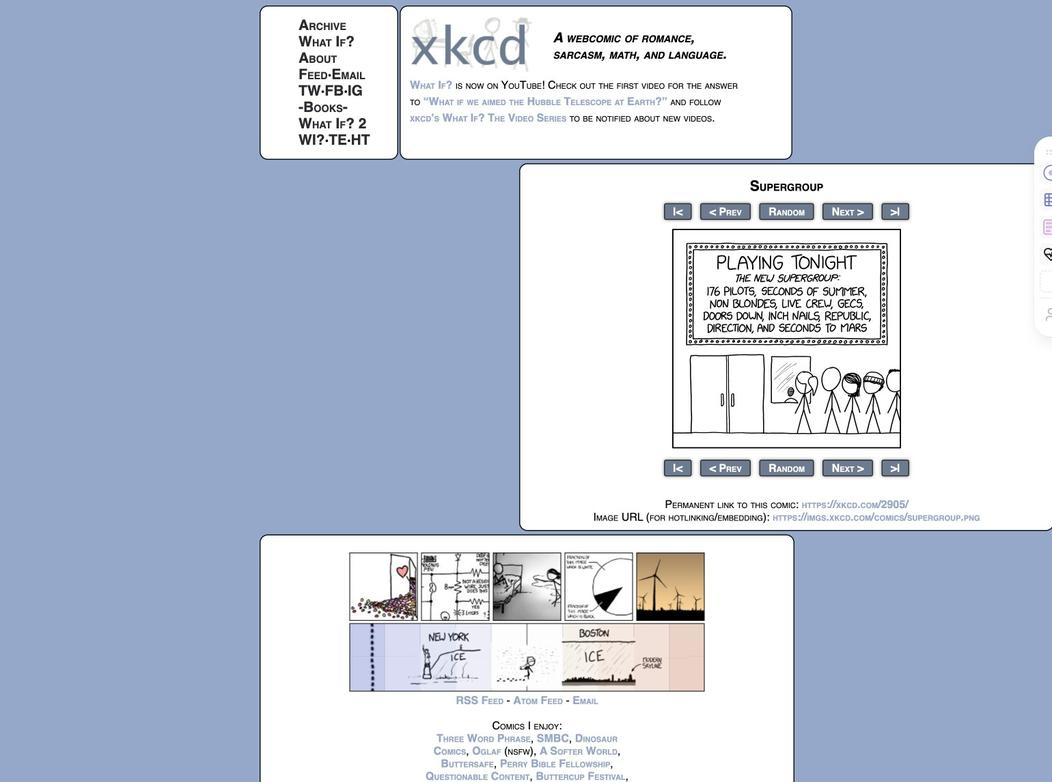 Task type: locate. For each thing, give the bounding box(es) containing it.
earth temperature timeline image
[[349, 623, 705, 692]]

selected comics image
[[349, 553, 705, 621]]

supergroup image
[[672, 229, 901, 449]]

xkcd.com logo image
[[410, 16, 536, 72]]



Task type: vqa. For each thing, say whether or not it's contained in the screenshot.
The Earth/Venus Venn Diagram image
no



